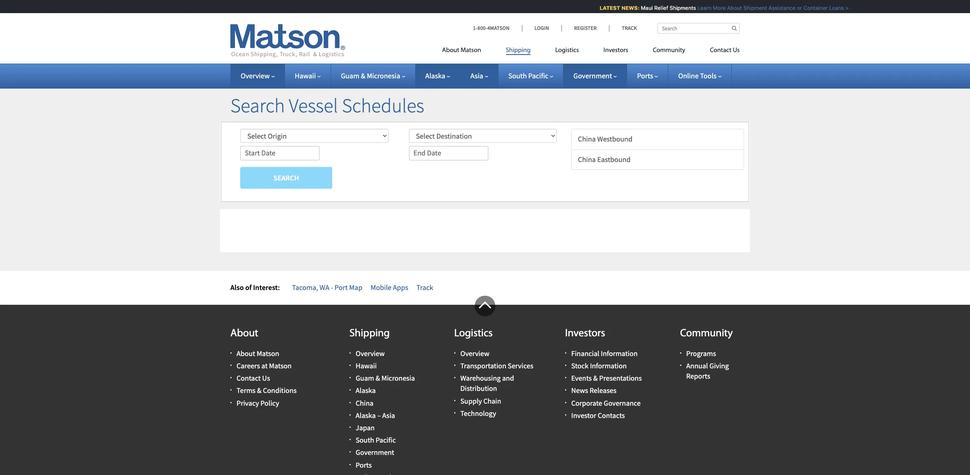 Task type: vqa. For each thing, say whether or not it's contained in the screenshot.
bottommost Asia
yes



Task type: locate. For each thing, give the bounding box(es) containing it.
overview hawaii guam & micronesia alaska china alaska – asia japan south pacific government ports
[[356, 349, 415, 470]]

ports down japan
[[356, 461, 372, 470]]

logistics inside logistics link
[[556, 47, 579, 54]]

asia right –
[[382, 411, 395, 421]]

ports down community link
[[637, 71, 654, 81]]

track link down news:
[[609, 25, 637, 32]]

eastbound
[[598, 155, 631, 164]]

top menu navigation
[[442, 43, 740, 60]]

government down japan link
[[356, 448, 394, 458]]

1 vertical spatial guam & micronesia link
[[356, 374, 415, 383]]

pacific down –
[[376, 436, 396, 446]]

south
[[509, 71, 527, 81], [356, 436, 374, 446]]

overview link
[[241, 71, 275, 81], [356, 349, 385, 359], [461, 349, 490, 359]]

china eastbound link
[[572, 149, 745, 170]]

End date text field
[[409, 146, 488, 161]]

1 horizontal spatial hawaii
[[356, 362, 377, 371]]

0 vertical spatial us
[[733, 47, 740, 54]]

financial
[[572, 349, 600, 359]]

about inside about matson careers at matson contact us terms & conditions privacy policy
[[237, 349, 255, 359]]

0 vertical spatial south pacific link
[[509, 71, 554, 81]]

alaska link up china link
[[356, 386, 376, 396]]

2 vertical spatial china
[[356, 399, 374, 408]]

alaska down about matson
[[426, 71, 446, 81]]

hawaii link
[[295, 71, 321, 81], [356, 362, 377, 371]]

community
[[653, 47, 686, 54], [681, 329, 733, 340]]

pacific inside overview hawaii guam & micronesia alaska china alaska – asia japan south pacific government ports
[[376, 436, 396, 446]]

latest news: maui relief shipments learn more about shipment assistance or container loans >
[[596, 5, 845, 11]]

0 vertical spatial government
[[574, 71, 612, 81]]

guam & micronesia link up china link
[[356, 374, 415, 383]]

& up privacy policy link
[[257, 386, 262, 396]]

matson up at at the left bottom of the page
[[257, 349, 279, 359]]

0 vertical spatial hawaii link
[[295, 71, 321, 81]]

track link right apps
[[417, 283, 433, 293]]

1 vertical spatial ports link
[[356, 461, 372, 470]]

south pacific link down shipping link
[[509, 71, 554, 81]]

matson down 1-
[[461, 47, 481, 54]]

news releases link
[[572, 386, 617, 396]]

also of interest:
[[231, 283, 280, 293]]

china up china eastbound
[[578, 134, 596, 144]]

community up online
[[653, 47, 686, 54]]

contact us link up the tools
[[698, 43, 740, 60]]

china westbound link
[[572, 129, 745, 150]]

about matson link
[[442, 43, 494, 60], [237, 349, 279, 359]]

0 vertical spatial logistics
[[556, 47, 579, 54]]

stock
[[572, 362, 589, 371]]

1 vertical spatial logistics
[[454, 329, 493, 340]]

alaska link
[[426, 71, 451, 81], [356, 386, 376, 396]]

1 horizontal spatial shipping
[[506, 47, 531, 54]]

hawaii up china link
[[356, 362, 377, 371]]

government
[[574, 71, 612, 81], [356, 448, 394, 458]]

search inside search button
[[274, 173, 299, 183]]

government inside overview hawaii guam & micronesia alaska china alaska – asia japan south pacific government ports
[[356, 448, 394, 458]]

hawaii inside overview hawaii guam & micronesia alaska china alaska – asia japan south pacific government ports
[[356, 362, 377, 371]]

0 horizontal spatial contact
[[237, 374, 261, 383]]

logistics down the backtop 'image'
[[454, 329, 493, 340]]

1 horizontal spatial pacific
[[529, 71, 549, 81]]

0 horizontal spatial pacific
[[376, 436, 396, 446]]

1 horizontal spatial track
[[622, 25, 637, 32]]

information up events & presentations link
[[590, 362, 627, 371]]

1 vertical spatial us
[[262, 374, 270, 383]]

us down search icon
[[733, 47, 740, 54]]

investors up 'financial'
[[565, 329, 606, 340]]

0 vertical spatial matson
[[461, 47, 481, 54]]

asia
[[471, 71, 484, 81], [382, 411, 395, 421]]

& up –
[[376, 374, 380, 383]]

2 horizontal spatial overview
[[461, 349, 490, 359]]

1 vertical spatial hawaii link
[[356, 362, 377, 371]]

2 horizontal spatial overview link
[[461, 349, 490, 359]]

1 horizontal spatial south pacific link
[[509, 71, 554, 81]]

hawaii up vessel
[[295, 71, 316, 81]]

shipping inside top menu navigation
[[506, 47, 531, 54]]

south down japan
[[356, 436, 374, 446]]

investors
[[604, 47, 629, 54], [565, 329, 606, 340]]

0 vertical spatial guam & micronesia link
[[341, 71, 405, 81]]

about for about matson careers at matson contact us terms & conditions privacy policy
[[237, 349, 255, 359]]

government link down japan link
[[356, 448, 394, 458]]

contact us link
[[698, 43, 740, 60], [237, 374, 270, 383]]

overview inside overview transportation services warehousing and distribution supply chain technology
[[461, 349, 490, 359]]

information
[[601, 349, 638, 359], [590, 362, 627, 371]]

1 horizontal spatial logistics
[[556, 47, 579, 54]]

1 horizontal spatial south
[[509, 71, 527, 81]]

programs link
[[687, 349, 716, 359]]

0 horizontal spatial overview
[[241, 71, 270, 81]]

1 vertical spatial south
[[356, 436, 374, 446]]

alaska up japan link
[[356, 411, 376, 421]]

1 vertical spatial search
[[274, 173, 299, 183]]

about matson link down 1-
[[442, 43, 494, 60]]

0 vertical spatial search
[[231, 93, 285, 118]]

matson inside top menu navigation
[[461, 47, 481, 54]]

china left eastbound
[[578, 155, 596, 164]]

1 vertical spatial hawaii
[[356, 362, 377, 371]]

0 horizontal spatial track link
[[417, 283, 433, 293]]

matson
[[461, 47, 481, 54], [257, 349, 279, 359], [269, 362, 292, 371]]

0 vertical spatial community
[[653, 47, 686, 54]]

asia down about matson
[[471, 71, 484, 81]]

0 vertical spatial shipping
[[506, 47, 531, 54]]

1 vertical spatial investors
[[565, 329, 606, 340]]

search for search
[[274, 173, 299, 183]]

1 vertical spatial china
[[578, 155, 596, 164]]

asia inside overview hawaii guam & micronesia alaska china alaska – asia japan south pacific government ports
[[382, 411, 395, 421]]

1 horizontal spatial contact
[[710, 47, 732, 54]]

0 vertical spatial investors
[[604, 47, 629, 54]]

0 horizontal spatial ports
[[356, 461, 372, 470]]

0 vertical spatial government link
[[574, 71, 617, 81]]

shipping link
[[494, 43, 543, 60]]

alaska link down about matson
[[426, 71, 451, 81]]

china
[[578, 134, 596, 144], [578, 155, 596, 164], [356, 399, 374, 408]]

0 horizontal spatial south
[[356, 436, 374, 446]]

1-800-4matson
[[473, 25, 510, 32]]

corporate governance link
[[572, 399, 641, 408]]

terms
[[237, 386, 256, 396]]

information up "stock information" 'link'
[[601, 349, 638, 359]]

1-800-4matson link
[[473, 25, 522, 32]]

0 vertical spatial about matson link
[[442, 43, 494, 60]]

south down shipping link
[[509, 71, 527, 81]]

vessel
[[289, 93, 338, 118]]

contact us link down careers
[[237, 374, 270, 383]]

0 vertical spatial contact
[[710, 47, 732, 54]]

about
[[724, 5, 739, 11], [442, 47, 460, 54], [231, 329, 258, 340], [237, 349, 255, 359]]

0 horizontal spatial about matson link
[[237, 349, 279, 359]]

1 vertical spatial micronesia
[[382, 374, 415, 383]]

distribution
[[461, 384, 497, 394]]

pacific
[[529, 71, 549, 81], [376, 436, 396, 446]]

1 vertical spatial guam
[[356, 374, 374, 383]]

conditions
[[263, 386, 297, 396]]

search
[[231, 93, 285, 118], [274, 173, 299, 183]]

1 horizontal spatial hawaii link
[[356, 362, 377, 371]]

pacific down shipping link
[[529, 71, 549, 81]]

& inside overview hawaii guam & micronesia alaska china alaska – asia japan south pacific government ports
[[376, 374, 380, 383]]

south pacific link down japan
[[356, 436, 396, 446]]

privacy policy link
[[237, 399, 279, 408]]

0 vertical spatial ports
[[637, 71, 654, 81]]

shipping
[[506, 47, 531, 54], [350, 329, 390, 340]]

government link
[[574, 71, 617, 81], [356, 448, 394, 458]]

micronesia inside overview hawaii guam & micronesia alaska china alaska – asia japan south pacific government ports
[[382, 374, 415, 383]]

guam & micronesia link up 'schedules'
[[341, 71, 405, 81]]

1 horizontal spatial government
[[574, 71, 612, 81]]

hawaii link for overview link associated with shipping
[[356, 362, 377, 371]]

1 horizontal spatial ports link
[[637, 71, 659, 81]]

china westbound
[[578, 134, 633, 144]]

1 vertical spatial asia
[[382, 411, 395, 421]]

1 horizontal spatial about matson link
[[442, 43, 494, 60]]

1 vertical spatial shipping
[[350, 329, 390, 340]]

0 vertical spatial alaska link
[[426, 71, 451, 81]]

overview link for logistics
[[461, 349, 490, 359]]

community inside top menu navigation
[[653, 47, 686, 54]]

& inside about matson careers at matson contact us terms & conditions privacy policy
[[257, 386, 262, 396]]

investors inside footer
[[565, 329, 606, 340]]

0 horizontal spatial hawaii
[[295, 71, 316, 81]]

also
[[231, 283, 244, 293]]

0 horizontal spatial asia
[[382, 411, 395, 421]]

0 horizontal spatial government link
[[356, 448, 394, 458]]

0 vertical spatial track link
[[609, 25, 637, 32]]

0 horizontal spatial alaska link
[[356, 386, 376, 396]]

0 horizontal spatial shipping
[[350, 329, 390, 340]]

footer
[[0, 296, 971, 476]]

ports link down japan
[[356, 461, 372, 470]]

about for about matson
[[442, 47, 460, 54]]

hawaii link up vessel
[[295, 71, 321, 81]]

overview for overview transportation services warehousing and distribution supply chain technology
[[461, 349, 490, 359]]

us
[[733, 47, 740, 54], [262, 374, 270, 383]]

about for about
[[231, 329, 258, 340]]

track link
[[609, 25, 637, 32], [417, 283, 433, 293]]

matson for about matson careers at matson contact us terms & conditions privacy policy
[[257, 349, 279, 359]]

0 horizontal spatial us
[[262, 374, 270, 383]]

terms & conditions link
[[237, 386, 297, 396]]

0 horizontal spatial hawaii link
[[295, 71, 321, 81]]

china inside 'link'
[[578, 134, 596, 144]]

china up alaska – asia link
[[356, 399, 374, 408]]

0 horizontal spatial track
[[417, 283, 433, 293]]

1 vertical spatial alaska link
[[356, 386, 376, 396]]

government link down top menu navigation
[[574, 71, 617, 81]]

guam & micronesia
[[341, 71, 400, 81]]

micronesia
[[367, 71, 400, 81], [382, 374, 415, 383]]

services
[[508, 362, 534, 371]]

alaska link for china link
[[356, 386, 376, 396]]

0 horizontal spatial south pacific link
[[356, 436, 396, 446]]

contact inside top menu navigation
[[710, 47, 732, 54]]

1 vertical spatial south pacific link
[[356, 436, 396, 446]]

Start date text field
[[241, 146, 320, 161]]

logistics
[[556, 47, 579, 54], [454, 329, 493, 340]]

1 vertical spatial government link
[[356, 448, 394, 458]]

assistance
[[765, 5, 792, 11]]

community up programs
[[681, 329, 733, 340]]

about matson link up careers at matson link
[[237, 349, 279, 359]]

matson right at at the left bottom of the page
[[269, 362, 292, 371]]

2 vertical spatial alaska
[[356, 411, 376, 421]]

about inside top menu navigation
[[442, 47, 460, 54]]

0 horizontal spatial government
[[356, 448, 394, 458]]

overview link for shipping
[[356, 349, 385, 359]]

financial information stock information events & presentations news releases corporate governance investor contacts
[[572, 349, 642, 421]]

contact up the tools
[[710, 47, 732, 54]]

None search field
[[658, 23, 740, 34]]

0 vertical spatial alaska
[[426, 71, 446, 81]]

track right apps
[[417, 283, 433, 293]]

alaska up china link
[[356, 386, 376, 396]]

ports link
[[637, 71, 659, 81], [356, 461, 372, 470]]

china for china westbound
[[578, 134, 596, 144]]

overview inside overview hawaii guam & micronesia alaska china alaska – asia japan south pacific government ports
[[356, 349, 385, 359]]

0 horizontal spatial contact us link
[[237, 374, 270, 383]]

0 horizontal spatial ports link
[[356, 461, 372, 470]]

800-
[[478, 25, 488, 32]]

learn more about shipment assistance or container loans > link
[[694, 5, 845, 11]]

ports link down community link
[[637, 71, 659, 81]]

0 horizontal spatial overview link
[[241, 71, 275, 81]]

1 horizontal spatial overview
[[356, 349, 385, 359]]

south pacific link
[[509, 71, 554, 81], [356, 436, 396, 446]]

tacoma, wa - port map
[[292, 283, 363, 293]]

1 vertical spatial ports
[[356, 461, 372, 470]]

about matson link for careers at matson link
[[237, 349, 279, 359]]

guam up china link
[[356, 374, 374, 383]]

and
[[502, 374, 514, 383]]

1 horizontal spatial alaska link
[[426, 71, 451, 81]]

1 vertical spatial government
[[356, 448, 394, 458]]

contact inside about matson careers at matson contact us terms & conditions privacy policy
[[237, 374, 261, 383]]

alaska – asia link
[[356, 411, 395, 421]]

governance
[[604, 399, 641, 408]]

investors down register link
[[604, 47, 629, 54]]

investor contacts link
[[572, 411, 625, 421]]

&
[[361, 71, 366, 81], [376, 374, 380, 383], [594, 374, 598, 383], [257, 386, 262, 396]]

1 horizontal spatial contact us link
[[698, 43, 740, 60]]

corporate
[[572, 399, 603, 408]]

us up terms & conditions 'link'
[[262, 374, 270, 383]]

register
[[574, 25, 597, 32]]

contact down careers
[[237, 374, 261, 383]]

1 vertical spatial pacific
[[376, 436, 396, 446]]

ports
[[637, 71, 654, 81], [356, 461, 372, 470]]

online tools
[[679, 71, 717, 81]]

0 vertical spatial china
[[578, 134, 596, 144]]

& up news releases link
[[594, 374, 598, 383]]

reports
[[687, 372, 711, 381]]

1 vertical spatial contact
[[237, 374, 261, 383]]

logistics down register link
[[556, 47, 579, 54]]

presentations
[[600, 374, 642, 383]]

government down top menu navigation
[[574, 71, 612, 81]]

0 vertical spatial hawaii
[[295, 71, 316, 81]]

hawaii link up china link
[[356, 362, 377, 371]]

privacy
[[237, 399, 259, 408]]

us inside contact us 'link'
[[733, 47, 740, 54]]

alaska
[[426, 71, 446, 81], [356, 386, 376, 396], [356, 411, 376, 421]]

1 vertical spatial about matson link
[[237, 349, 279, 359]]

–
[[377, 411, 381, 421]]

track down news:
[[622, 25, 637, 32]]

guam up the search vessel schedules
[[341, 71, 360, 81]]

1 horizontal spatial asia
[[471, 71, 484, 81]]



Task type: describe. For each thing, give the bounding box(es) containing it.
programs annual giving reports
[[687, 349, 729, 381]]

1 horizontal spatial ports
[[637, 71, 654, 81]]

overview for overview
[[241, 71, 270, 81]]

investor
[[572, 411, 597, 421]]

china link
[[356, 399, 374, 408]]

1 vertical spatial alaska
[[356, 386, 376, 396]]

1 vertical spatial track
[[417, 283, 433, 293]]

transportation services link
[[461, 362, 534, 371]]

contact us
[[710, 47, 740, 54]]

guam inside overview hawaii guam & micronesia alaska china alaska – asia japan south pacific government ports
[[356, 374, 374, 383]]

china for china eastbound
[[578, 155, 596, 164]]

ports inside overview hawaii guam & micronesia alaska china alaska – asia japan south pacific government ports
[[356, 461, 372, 470]]

annual giving reports link
[[687, 362, 729, 381]]

community link
[[641, 43, 698, 60]]

2 vertical spatial matson
[[269, 362, 292, 371]]

of
[[245, 283, 252, 293]]

china eastbound
[[578, 155, 631, 164]]

learn
[[694, 5, 708, 11]]

online
[[679, 71, 699, 81]]

0 vertical spatial information
[[601, 349, 638, 359]]

search image
[[732, 25, 737, 31]]

supply
[[461, 397, 482, 406]]

technology link
[[461, 409, 496, 419]]

search vessel schedules
[[231, 93, 425, 118]]

0 vertical spatial asia
[[471, 71, 484, 81]]

1 horizontal spatial track link
[[609, 25, 637, 32]]

0 vertical spatial contact us link
[[698, 43, 740, 60]]

transportation
[[461, 362, 507, 371]]

hawaii link for overview link to the left
[[295, 71, 321, 81]]

south pacific
[[509, 71, 549, 81]]

0 vertical spatial guam
[[341, 71, 360, 81]]

about matson link for shipping link
[[442, 43, 494, 60]]

login link
[[522, 25, 562, 32]]

schedules
[[342, 93, 425, 118]]

japan
[[356, 424, 375, 433]]

port
[[335, 283, 348, 293]]

events
[[572, 374, 592, 383]]

online tools link
[[679, 71, 722, 81]]

-
[[331, 283, 333, 293]]

alaska link for asia link
[[426, 71, 451, 81]]

map
[[349, 283, 363, 293]]

relief
[[651, 5, 665, 11]]

us inside about matson careers at matson contact us terms & conditions privacy policy
[[262, 374, 270, 383]]

footer containing about
[[0, 296, 971, 476]]

1 vertical spatial contact us link
[[237, 374, 270, 383]]

giving
[[710, 362, 729, 371]]

investors link
[[592, 43, 641, 60]]

blue matson logo with ocean, shipping, truck, rail and logistics written beneath it. image
[[231, 24, 346, 58]]

more
[[709, 5, 722, 11]]

contacts
[[598, 411, 625, 421]]

japan link
[[356, 424, 375, 433]]

1 vertical spatial information
[[590, 362, 627, 371]]

loans
[[826, 5, 841, 11]]

events & presentations link
[[572, 374, 642, 383]]

0 horizontal spatial logistics
[[454, 329, 493, 340]]

shipments
[[666, 5, 692, 11]]

at
[[262, 362, 268, 371]]

investors inside top menu navigation
[[604, 47, 629, 54]]

releases
[[590, 386, 617, 396]]

news:
[[618, 5, 636, 11]]

careers
[[237, 362, 260, 371]]

interest:
[[253, 283, 280, 293]]

south inside overview hawaii guam & micronesia alaska china alaska – asia japan south pacific government ports
[[356, 436, 374, 446]]

container
[[800, 5, 824, 11]]

>
[[842, 5, 845, 11]]

guam & micronesia link for asia link
[[341, 71, 405, 81]]

backtop image
[[475, 296, 496, 317]]

technology
[[461, 409, 496, 419]]

shipment
[[740, 5, 764, 11]]

westbound
[[598, 134, 633, 144]]

1 vertical spatial community
[[681, 329, 733, 340]]

careers at matson link
[[237, 362, 292, 371]]

0 vertical spatial track
[[622, 25, 637, 32]]

0 vertical spatial micronesia
[[367, 71, 400, 81]]

matson for about matson
[[461, 47, 481, 54]]

0 vertical spatial ports link
[[637, 71, 659, 81]]

register link
[[562, 25, 609, 32]]

search for search vessel schedules
[[231, 93, 285, 118]]

guam & micronesia link for china link
[[356, 374, 415, 383]]

south pacific link inside footer
[[356, 436, 396, 446]]

mobile apps
[[371, 283, 408, 293]]

about matson careers at matson contact us terms & conditions privacy policy
[[237, 349, 297, 408]]

mobile
[[371, 283, 392, 293]]

tacoma, wa - port map link
[[292, 283, 363, 293]]

wa
[[320, 283, 330, 293]]

overview for overview hawaii guam & micronesia alaska china alaska – asia japan south pacific government ports
[[356, 349, 385, 359]]

financial information link
[[572, 349, 638, 359]]

Search search field
[[658, 23, 740, 34]]

warehousing and distribution link
[[461, 374, 514, 394]]

or
[[793, 5, 799, 11]]

login
[[535, 25, 549, 32]]

overview transportation services warehousing and distribution supply chain technology
[[461, 349, 534, 419]]

4matson
[[488, 25, 510, 32]]

& up 'schedules'
[[361, 71, 366, 81]]

1 horizontal spatial government link
[[574, 71, 617, 81]]

& inside the financial information stock information events & presentations news releases corporate governance investor contacts
[[594, 374, 598, 383]]

supply chain link
[[461, 397, 502, 406]]

search button
[[241, 167, 332, 189]]

china inside overview hawaii guam & micronesia alaska china alaska – asia japan south pacific government ports
[[356, 399, 374, 408]]

logistics link
[[543, 43, 592, 60]]

programs
[[687, 349, 716, 359]]

chain
[[484, 397, 502, 406]]

apps
[[393, 283, 408, 293]]

about matson
[[442, 47, 481, 54]]

tools
[[701, 71, 717, 81]]

0 vertical spatial south
[[509, 71, 527, 81]]

policy
[[261, 399, 279, 408]]

1-
[[473, 25, 478, 32]]

annual
[[687, 362, 708, 371]]

1 vertical spatial track link
[[417, 283, 433, 293]]

maui
[[637, 5, 649, 11]]

tacoma,
[[292, 283, 318, 293]]

0 vertical spatial pacific
[[529, 71, 549, 81]]

asia link
[[471, 71, 488, 81]]

stock information link
[[572, 362, 627, 371]]



